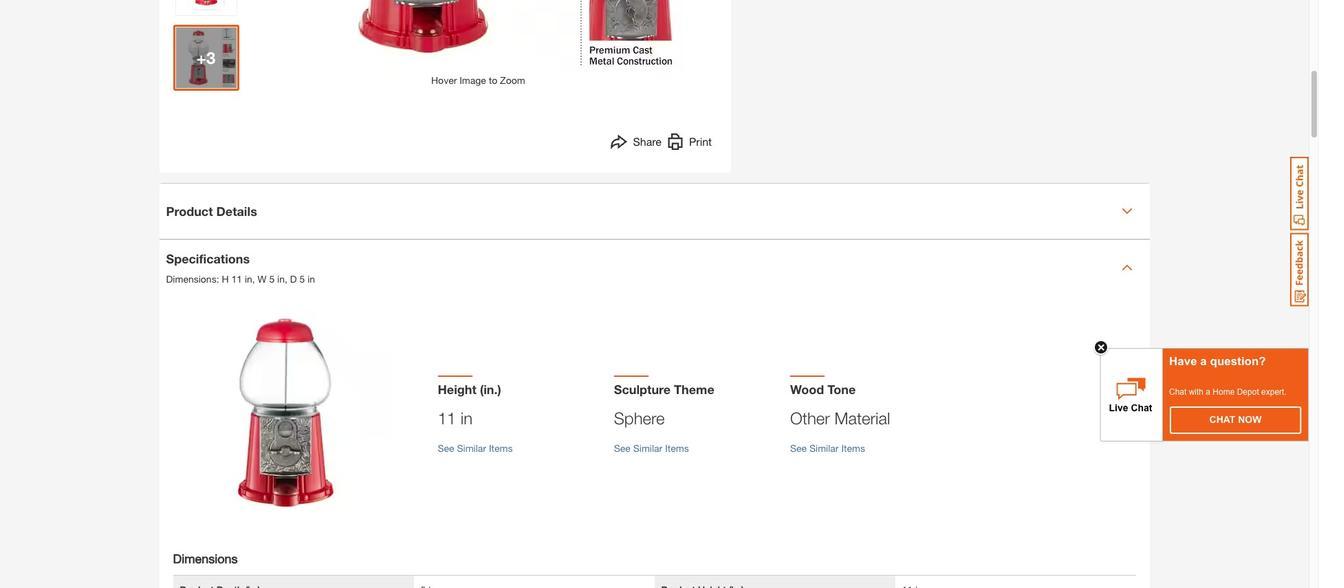 Task type: locate. For each thing, give the bounding box(es) containing it.
11
[[231, 273, 242, 284], [438, 409, 456, 428]]

0 vertical spatial caret image
[[1121, 206, 1132, 217]]

question?
[[1210, 355, 1266, 368]]

+ 3
[[196, 48, 216, 67]]

3 see from the left
[[790, 442, 807, 454]]

share
[[633, 135, 662, 148]]

5 right "d"
[[300, 273, 305, 284]]

2 similar from the left
[[633, 442, 663, 454]]

1 items from the left
[[489, 442, 513, 454]]

see similar items for 11 in
[[438, 442, 513, 454]]

similar down sphere
[[633, 442, 663, 454]]

2 caret image from the top
[[1121, 262, 1132, 273]]

1 vertical spatial a
[[1206, 387, 1211, 397]]

see similar items down sphere
[[614, 442, 689, 454]]

depot
[[1237, 387, 1259, 397]]

a
[[1200, 355, 1207, 368], [1206, 387, 1211, 397]]

11 in
[[438, 409, 473, 428]]

zoom
[[500, 74, 525, 86]]

1 horizontal spatial ,
[[285, 273, 287, 284]]

share button
[[611, 133, 662, 153]]

similar down 11 in
[[457, 442, 486, 454]]

2 horizontal spatial items
[[841, 442, 865, 454]]

0 horizontal spatial items
[[489, 442, 513, 454]]

1 see similar items from the left
[[438, 442, 513, 454]]

see similar items
[[438, 442, 513, 454], [614, 442, 689, 454], [790, 442, 865, 454]]

product details
[[166, 203, 257, 218]]

see down sphere
[[614, 442, 631, 454]]

hover image to zoom
[[431, 74, 525, 86]]

chat now
[[1210, 414, 1262, 425]]

0 vertical spatial 11
[[231, 273, 242, 284]]

1 similar from the left
[[457, 442, 486, 454]]

, left "d"
[[285, 273, 287, 284]]

1 horizontal spatial similar
[[633, 442, 663, 454]]

items down sculpture theme
[[665, 442, 689, 454]]

see similar items for other material
[[790, 442, 865, 454]]

1 horizontal spatial items
[[665, 442, 689, 454]]

0 horizontal spatial ,
[[252, 273, 255, 284]]

details
[[216, 203, 257, 218]]

3 items from the left
[[841, 442, 865, 454]]

see down 11 in
[[438, 442, 454, 454]]

caret image inside 'product details' button
[[1121, 206, 1132, 217]]

in
[[245, 273, 252, 284], [277, 273, 285, 284], [308, 273, 315, 284], [461, 409, 473, 428]]

a right 'with'
[[1206, 387, 1211, 397]]

print button
[[667, 133, 712, 153]]

chat
[[1210, 414, 1236, 425]]

items down the '(in.)'
[[489, 442, 513, 454]]

see similar items down 11 in
[[438, 442, 513, 454]]

image
[[460, 74, 486, 86]]

chat now link
[[1171, 407, 1301, 433]]

1 horizontal spatial see
[[614, 442, 631, 454]]

hover
[[431, 74, 457, 86]]

1 see from the left
[[438, 442, 454, 454]]

see down 'other'
[[790, 442, 807, 454]]

see for other material
[[790, 442, 807, 454]]

2 horizontal spatial similar
[[810, 442, 839, 454]]

2 horizontal spatial see
[[790, 442, 807, 454]]

0 horizontal spatial 5
[[269, 273, 275, 284]]

items for other material
[[841, 442, 865, 454]]

0 vertical spatial a
[[1200, 355, 1207, 368]]

2 horizontal spatial see similar items
[[790, 442, 865, 454]]

1 horizontal spatial 5
[[300, 273, 305, 284]]

product image
[[187, 309, 390, 512]]

product details button
[[159, 184, 1150, 239]]

5 right w at the left top
[[269, 273, 275, 284]]

print
[[689, 135, 712, 148]]

in left "d"
[[277, 273, 285, 284]]

similar for sphere
[[633, 442, 663, 454]]

0 horizontal spatial 11
[[231, 273, 242, 284]]

expert.
[[1261, 387, 1287, 397]]

other material
[[790, 409, 890, 428]]

items for sphere
[[665, 442, 689, 454]]

0 horizontal spatial see similar items
[[438, 442, 513, 454]]

specifications dimensions: h 11 in , w 5 in , d 5 in
[[166, 251, 315, 284]]

items
[[489, 442, 513, 454], [665, 442, 689, 454], [841, 442, 865, 454]]

sculpture
[[614, 382, 671, 397]]

see
[[438, 442, 454, 454], [614, 442, 631, 454], [790, 442, 807, 454]]

+
[[196, 48, 206, 67]]

have a question?
[[1169, 355, 1266, 368]]

live chat image
[[1290, 157, 1309, 230]]

, left w at the left top
[[252, 273, 255, 284]]

5
[[269, 273, 275, 284], [300, 273, 305, 284]]

1 5 from the left
[[269, 273, 275, 284]]

1 vertical spatial caret image
[[1121, 262, 1132, 273]]

w
[[258, 273, 267, 284]]

caret image
[[1121, 206, 1132, 217], [1121, 262, 1132, 273]]

1 horizontal spatial see similar items
[[614, 442, 689, 454]]

2 , from the left
[[285, 273, 287, 284]]

2 see similar items from the left
[[614, 442, 689, 454]]

3 see similar items from the left
[[790, 442, 865, 454]]

wood
[[790, 382, 824, 397]]

,
[[252, 273, 255, 284], [285, 273, 287, 284]]

11 down the height
[[438, 409, 456, 428]]

to
[[489, 74, 497, 86]]

see similar items for sphere
[[614, 442, 689, 454]]

red great northern sculptures hwd630290 44.4 image
[[176, 0, 236, 15]]

see similar items down the other material
[[790, 442, 865, 454]]

items down material
[[841, 442, 865, 454]]

0 horizontal spatial similar
[[457, 442, 486, 454]]

3 similar from the left
[[810, 442, 839, 454]]

similar down 'other'
[[810, 442, 839, 454]]

11 right h
[[231, 273, 242, 284]]

0 horizontal spatial see
[[438, 442, 454, 454]]

specifications
[[166, 251, 250, 266]]

11 inside "specifications dimensions: h 11 in , w 5 in , d 5 in"
[[231, 273, 242, 284]]

similar
[[457, 442, 486, 454], [633, 442, 663, 454], [810, 442, 839, 454]]

in right "d"
[[308, 273, 315, 284]]

dimensions:
[[166, 273, 219, 284]]

height
[[438, 382, 477, 397]]

1 horizontal spatial 11
[[438, 409, 456, 428]]

chat
[[1169, 387, 1187, 397]]

2 see from the left
[[614, 442, 631, 454]]

2 5 from the left
[[300, 273, 305, 284]]

a right have
[[1200, 355, 1207, 368]]

1 , from the left
[[252, 273, 255, 284]]

1 caret image from the top
[[1121, 206, 1132, 217]]

with
[[1189, 387, 1204, 397]]

2 items from the left
[[665, 442, 689, 454]]



Task type: describe. For each thing, give the bounding box(es) containing it.
have
[[1169, 355, 1197, 368]]

sculpture theme
[[614, 382, 714, 397]]

height (in.)
[[438, 382, 501, 397]]

feedback link image
[[1290, 232, 1309, 307]]

in down the height (in.) at left bottom
[[461, 409, 473, 428]]

d
[[290, 273, 297, 284]]

chat with a home depot expert.
[[1169, 387, 1287, 397]]

similar for other material
[[810, 442, 839, 454]]

material
[[835, 409, 890, 428]]

see for sphere
[[614, 442, 631, 454]]

now
[[1238, 414, 1262, 425]]

(in.)
[[480, 382, 501, 397]]

h
[[222, 273, 229, 284]]

wood tone
[[790, 382, 856, 397]]

in left w at the left top
[[245, 273, 252, 284]]

home
[[1213, 387, 1235, 397]]

red great northern sculptures hwd630290 fa.5 image
[[176, 28, 236, 88]]

product
[[166, 203, 213, 218]]

tone
[[828, 382, 856, 397]]

3
[[206, 48, 216, 67]]

hover image to zoom button
[[272, 0, 685, 87]]

sphere
[[614, 409, 665, 428]]

items for 11 in
[[489, 442, 513, 454]]

other
[[790, 409, 830, 428]]

theme
[[674, 382, 714, 397]]

see for 11 in
[[438, 442, 454, 454]]

dimensions
[[173, 551, 238, 566]]

similar for 11 in
[[457, 442, 486, 454]]

1 vertical spatial 11
[[438, 409, 456, 428]]



Task type: vqa. For each thing, say whether or not it's contained in the screenshot.
the middle Protection
no



